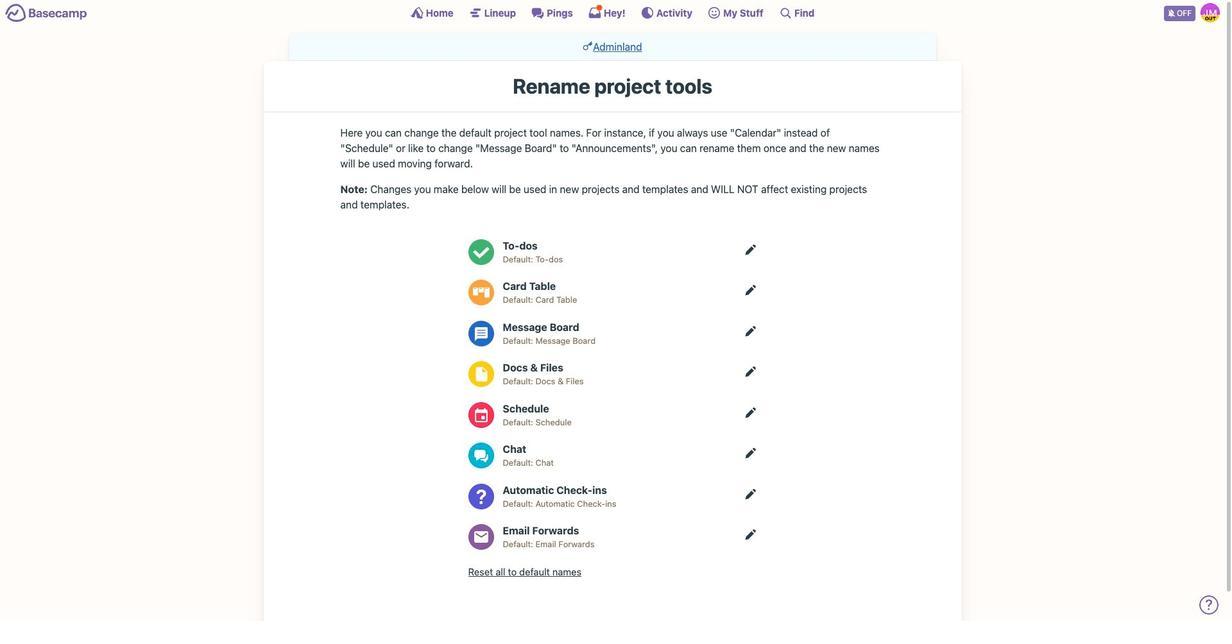 Task type: vqa. For each thing, say whether or not it's contained in the screenshot.
to- associated with No to-dos were added
no



Task type: describe. For each thing, give the bounding box(es) containing it.
main element
[[0, 0, 1226, 25]]



Task type: locate. For each thing, give the bounding box(es) containing it.
keyboard shortcut: ⌘ + / image
[[779, 6, 792, 19]]

None submit
[[468, 566, 582, 578]]

switch accounts image
[[5, 3, 87, 23]]

jer mill image
[[1201, 3, 1221, 22]]



